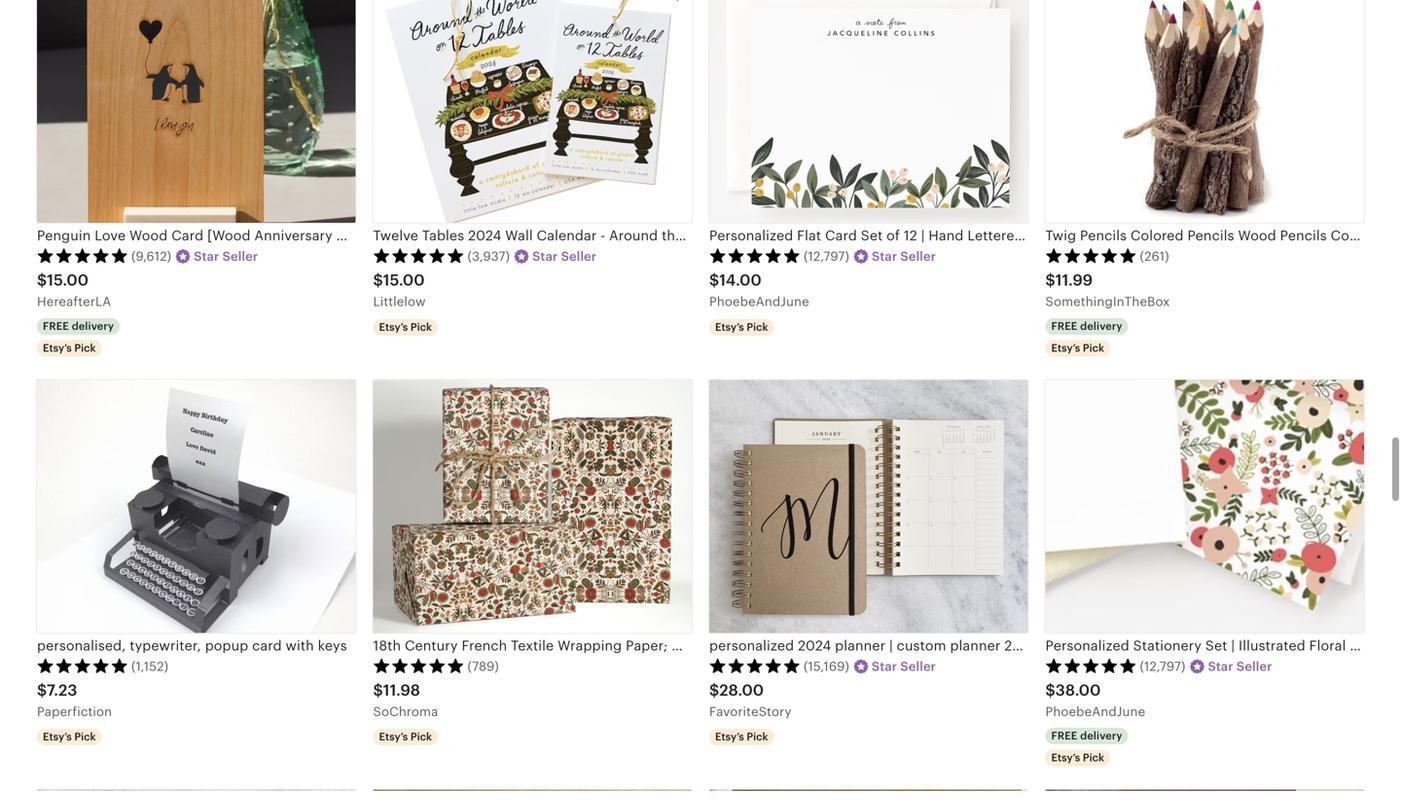 Task type: vqa. For each thing, say whether or not it's contained in the screenshot.
The Etsy" at the left top
no



Task type: describe. For each thing, give the bounding box(es) containing it.
5 out of 5 stars image for 18th century french textile wrapping paper; christmas gift wrapping; christmas wrapping paper; gift wrapping; vintage gift wrapping; gift image
[[373, 658, 465, 674]]

$ for $ 15.00 hereafterla
[[37, 272, 47, 289]]

seller for 14.00
[[901, 249, 937, 264]]

5 out of 5 stars image for penguin love wood card [wood anniversary card, penguin card, penguin gift, custom message, wedding anniversary card, card for boyfriend] image
[[37, 248, 128, 263]]

$ 15.00 hereafterla
[[37, 272, 111, 309]]

7.23
[[47, 682, 77, 699]]

etsy's pick for 28.00
[[716, 731, 769, 743]]

free delivery etsy's pick for 38.00
[[1052, 730, 1123, 764]]

$ 15.00 littlelow
[[373, 272, 426, 309]]

$ for $ 28.00 favoritestory
[[710, 682, 720, 699]]

$ for $ 15.00 littlelow
[[373, 272, 383, 289]]

5 out of 5 stars image for twelve tables 2024 wall calendar - around the world travel foodie kitchen culinary calendar christmas holiday stocking stuffer gift new year image
[[373, 248, 465, 263]]

18th century french textile wrapping paper; christmas gift wrapping; christmas wrapping paper; gift wrapping; vintage gift wrapping; gift image
[[373, 380, 692, 633]]

keys
[[318, 638, 347, 654]]

personalized flat card set of 12 | hand lettered personalized stationery set with custom note cards, orchard collection notes image
[[710, 0, 1028, 223]]

star seller for 15.00
[[533, 249, 597, 264]]

free delivery etsy's pick for 15.00
[[43, 320, 114, 354]]

(9,612)
[[131, 249, 171, 264]]

twig pencils colored pencils wood pencils color pencils rustic pencils gift set tree branch pencils funny pencils woodland baby shower image
[[1046, 0, 1365, 223]]

paperfiction
[[37, 705, 112, 719]]

$ 14.00 phoebeandjune
[[710, 272, 810, 309]]

free delivery etsy's pick for 11.99
[[1052, 320, 1123, 354]]

phoebeandjune for 38.00
[[1046, 705, 1146, 719]]

11.99
[[1056, 272, 1093, 289]]

pick down sochroma
[[411, 731, 432, 743]]

etsy's pick for 15.00
[[379, 321, 432, 333]]

$ 11.99 somethinginthebox
[[1046, 272, 1171, 309]]

pick down littlelow
[[411, 321, 432, 333]]

pick down $ 14.00 phoebeandjune
[[747, 321, 769, 333]]

favoritestory
[[710, 705, 792, 719]]

(12,797) for 38.00
[[1140, 659, 1186, 674]]

$ 11.98 sochroma
[[373, 682, 438, 719]]

personalised, typewriter, popup  card with keys
[[37, 638, 347, 654]]

star seller for 28.00
[[872, 659, 936, 674]]

with
[[286, 638, 314, 654]]

pick down favoritestory
[[747, 731, 769, 743]]

(1,152)
[[131, 659, 169, 674]]

personalized 2024 planner | custom planner 2024 | weekly planner | hardcover planner | personal organizer | daily planner image
[[710, 380, 1028, 633]]

5 out of 5 stars image for personalized 2024 planner | custom planner 2024 | weekly planner | hardcover planner | personal organizer | daily planner image
[[710, 658, 801, 674]]

etsy's down $ 14.00 phoebeandjune
[[716, 321, 744, 333]]

penguin love wood card [wood anniversary card, penguin card, penguin gift, custom message, wedding anniversary card, card for boyfriend] image
[[37, 0, 356, 223]]

free for 15.00
[[43, 320, 69, 332]]

pick down somethinginthebox
[[1083, 342, 1105, 354]]

etsy's down $ 38.00 phoebeandjune on the bottom right of the page
[[1052, 752, 1081, 764]]

seller for 15.00
[[561, 249, 597, 264]]

etsy's pick for 14.00
[[716, 321, 769, 333]]



Task type: locate. For each thing, give the bounding box(es) containing it.
28.00
[[720, 682, 764, 699]]

card
[[252, 638, 282, 654]]

15.00 for $ 15.00 littlelow
[[383, 272, 425, 289]]

15.00 inside "$ 15.00 hereafterla"
[[47, 272, 89, 289]]

sochroma
[[373, 705, 438, 719]]

seller for 28.00
[[901, 659, 936, 674]]

5 out of 5 stars image for personalised, typewriter, popup  card with keys image at the left of the page
[[37, 658, 128, 674]]

hereafterla
[[37, 295, 111, 309]]

5 out of 5 stars image up "$ 15.00 hereafterla"
[[37, 248, 128, 263]]

personalised, typewriter, popup  card with keys image
[[37, 380, 356, 633]]

free delivery etsy's pick down hereafterla
[[43, 320, 114, 354]]

phoebeandjune down 38.00
[[1046, 705, 1146, 719]]

0 vertical spatial phoebeandjune
[[710, 295, 810, 309]]

5 out of 5 stars image up the 11.98 at the bottom of the page
[[373, 658, 465, 674]]

0 vertical spatial (12,797)
[[804, 249, 850, 264]]

personalized stationery set | illustrated floral stationery gift set with custom notepad, flat cards, and notecards : blooming wreath image
[[1046, 380, 1365, 633]]

$ inside $ 11.99 somethinginthebox
[[1046, 272, 1056, 289]]

5 out of 5 stars image
[[37, 248, 128, 263], [373, 248, 465, 263], [710, 248, 801, 263], [1046, 248, 1138, 263], [37, 658, 128, 674], [373, 658, 465, 674], [710, 658, 801, 674], [1046, 658, 1138, 674]]

etsy's down somethinginthebox
[[1052, 342, 1081, 354]]

5 out of 5 stars image for personalized flat card set of 12 | hand lettered personalized stationery set with custom note cards, orchard collection notes image
[[710, 248, 801, 263]]

star seller
[[194, 249, 258, 264], [533, 249, 597, 264], [872, 249, 937, 264], [872, 659, 936, 674], [1209, 659, 1273, 674]]

star seller for 14.00
[[872, 249, 937, 264]]

$ inside the $ 11.98 sochroma
[[373, 682, 383, 699]]

free delivery etsy's pick
[[43, 320, 114, 354], [1052, 320, 1123, 354], [1052, 730, 1123, 764]]

phoebeandjune down 14.00
[[710, 295, 810, 309]]

etsy's pick for 7.23
[[43, 731, 96, 743]]

(3,937)
[[468, 249, 510, 264]]

(12,797) up $ 38.00 phoebeandjune on the bottom right of the page
[[1140, 659, 1186, 674]]

etsy's down littlelow
[[379, 321, 408, 333]]

etsy's down paperfiction
[[43, 731, 72, 743]]

etsy's pick down favoritestory
[[716, 731, 769, 743]]

pick
[[411, 321, 432, 333], [747, 321, 769, 333], [74, 342, 96, 354], [1083, 342, 1105, 354], [74, 731, 96, 743], [411, 731, 432, 743], [747, 731, 769, 743], [1083, 752, 1105, 764]]

5 out of 5 stars image up 11.99
[[1046, 248, 1138, 263]]

$
[[37, 272, 47, 289], [373, 272, 383, 289], [710, 272, 720, 289], [1046, 272, 1056, 289], [37, 682, 47, 699], [373, 682, 383, 699], [710, 682, 720, 699], [1046, 682, 1056, 699]]

0 horizontal spatial (12,797)
[[804, 249, 850, 264]]

11.98
[[383, 682, 420, 699]]

15.00
[[47, 272, 89, 289], [383, 272, 425, 289]]

delivery
[[72, 320, 114, 332], [1081, 320, 1123, 332], [1081, 730, 1123, 743]]

etsy's pick
[[379, 321, 432, 333], [716, 321, 769, 333], [43, 731, 96, 743], [379, 731, 432, 743], [716, 731, 769, 743]]

(15,169)
[[804, 659, 850, 674]]

etsy's pick down $ 14.00 phoebeandjune
[[716, 321, 769, 333]]

14.00
[[720, 272, 762, 289]]

$ 38.00 phoebeandjune
[[1046, 682, 1146, 719]]

star
[[194, 249, 219, 264], [533, 249, 558, 264], [872, 249, 898, 264], [872, 659, 898, 674], [1209, 659, 1234, 674]]

5 out of 5 stars image up 28.00
[[710, 658, 801, 674]]

(789)
[[468, 659, 499, 674]]

littlelow
[[373, 295, 426, 309]]

$ inside $ 14.00 phoebeandjune
[[710, 272, 720, 289]]

phoebeandjune
[[710, 295, 810, 309], [1046, 705, 1146, 719]]

somethinginthebox
[[1046, 295, 1171, 309]]

5 out of 5 stars image up 38.00
[[1046, 658, 1138, 674]]

$ for $ 7.23 paperfiction
[[37, 682, 47, 699]]

phoebeandjune for 14.00
[[710, 295, 810, 309]]

15.00 inside $ 15.00 littlelow
[[383, 272, 425, 289]]

$ inside "$ 15.00 hereafterla"
[[37, 272, 47, 289]]

delivery for 11.99
[[1081, 320, 1123, 332]]

(12,797)
[[804, 249, 850, 264], [1140, 659, 1186, 674]]

seller
[[223, 249, 258, 264], [561, 249, 597, 264], [901, 249, 937, 264], [901, 659, 936, 674], [1237, 659, 1273, 674]]

etsy's pick down paperfiction
[[43, 731, 96, 743]]

free delivery etsy's pick down $ 38.00 phoebeandjune on the bottom right of the page
[[1052, 730, 1123, 764]]

pick down hereafterla
[[74, 342, 96, 354]]

etsy's pick for 11.98
[[379, 731, 432, 743]]

$ for $ 38.00 phoebeandjune
[[1046, 682, 1056, 699]]

1 vertical spatial (12,797)
[[1140, 659, 1186, 674]]

5 out of 5 stars image for personalized stationery set | illustrated floral stationery gift set with custom notepad, flat cards, and notecards : blooming wreath "image"
[[1046, 658, 1138, 674]]

delivery for 15.00
[[72, 320, 114, 332]]

15.00 up hereafterla
[[47, 272, 89, 289]]

free
[[43, 320, 69, 332], [1052, 320, 1078, 332], [1052, 730, 1078, 743]]

pick down paperfiction
[[74, 731, 96, 743]]

popup
[[205, 638, 249, 654]]

2 15.00 from the left
[[383, 272, 425, 289]]

5 out of 5 stars image up 14.00
[[710, 248, 801, 263]]

star for 28.00
[[872, 659, 898, 674]]

free down hereafterla
[[43, 320, 69, 332]]

(12,797) for 14.00
[[804, 249, 850, 264]]

delivery for 38.00
[[1081, 730, 1123, 743]]

pick down $ 38.00 phoebeandjune on the bottom right of the page
[[1083, 752, 1105, 764]]

15.00 for $ 15.00 hereafterla
[[47, 272, 89, 289]]

$ 28.00 favoritestory
[[710, 682, 792, 719]]

$ inside $ 7.23 paperfiction
[[37, 682, 47, 699]]

1 15.00 from the left
[[47, 272, 89, 289]]

1 horizontal spatial (12,797)
[[1140, 659, 1186, 674]]

delivery down hereafterla
[[72, 320, 114, 332]]

etsy's down hereafterla
[[43, 342, 72, 354]]

star for 14.00
[[872, 249, 898, 264]]

etsy's pick down sochroma
[[379, 731, 432, 743]]

etsy's
[[379, 321, 408, 333], [716, 321, 744, 333], [43, 342, 72, 354], [1052, 342, 1081, 354], [43, 731, 72, 743], [379, 731, 408, 743], [716, 731, 744, 743], [1052, 752, 1081, 764]]

twelve tables 2024 wall calendar - around the world travel foodie kitchen culinary calendar christmas holiday stocking stuffer gift new year image
[[373, 0, 692, 223]]

5 out of 5 stars image up $ 15.00 littlelow
[[373, 248, 465, 263]]

$ inside "$ 28.00 favoritestory"
[[710, 682, 720, 699]]

typewriter,
[[130, 638, 201, 654]]

free down 11.99
[[1052, 320, 1078, 332]]

(261)
[[1140, 249, 1170, 264]]

1 vertical spatial phoebeandjune
[[1046, 705, 1146, 719]]

(12,797) up $ 14.00 phoebeandjune
[[804, 249, 850, 264]]

free down $ 38.00 phoebeandjune on the bottom right of the page
[[1052, 730, 1078, 743]]

5 out of 5 stars image down the personalised,
[[37, 658, 128, 674]]

$ for $ 14.00 phoebeandjune
[[710, 272, 720, 289]]

free for 11.99
[[1052, 320, 1078, 332]]

etsy's down sochroma
[[379, 731, 408, 743]]

star for 15.00
[[533, 249, 558, 264]]

0 horizontal spatial 15.00
[[47, 272, 89, 289]]

0 horizontal spatial phoebeandjune
[[710, 295, 810, 309]]

$ 7.23 paperfiction
[[37, 682, 112, 719]]

personalised,
[[37, 638, 126, 654]]

etsy's down favoritestory
[[716, 731, 744, 743]]

free delivery etsy's pick down somethinginthebox
[[1052, 320, 1123, 354]]

15.00 up littlelow
[[383, 272, 425, 289]]

delivery down $ 38.00 phoebeandjune on the bottom right of the page
[[1081, 730, 1123, 743]]

5 out of 5 stars image for the twig pencils colored pencils wood pencils color pencils rustic pencils gift set tree branch pencils funny pencils woodland baby shower image on the right
[[1046, 248, 1138, 263]]

$ inside $ 38.00 phoebeandjune
[[1046, 682, 1056, 699]]

free for 38.00
[[1052, 730, 1078, 743]]

delivery down somethinginthebox
[[1081, 320, 1123, 332]]

$ for $ 11.99 somethinginthebox
[[1046, 272, 1056, 289]]

etsy's pick down littlelow
[[379, 321, 432, 333]]

38.00
[[1056, 682, 1101, 699]]

1 horizontal spatial phoebeandjune
[[1046, 705, 1146, 719]]

$ for $ 11.98 sochroma
[[373, 682, 383, 699]]

$ inside $ 15.00 littlelow
[[373, 272, 383, 289]]

1 horizontal spatial 15.00
[[383, 272, 425, 289]]



